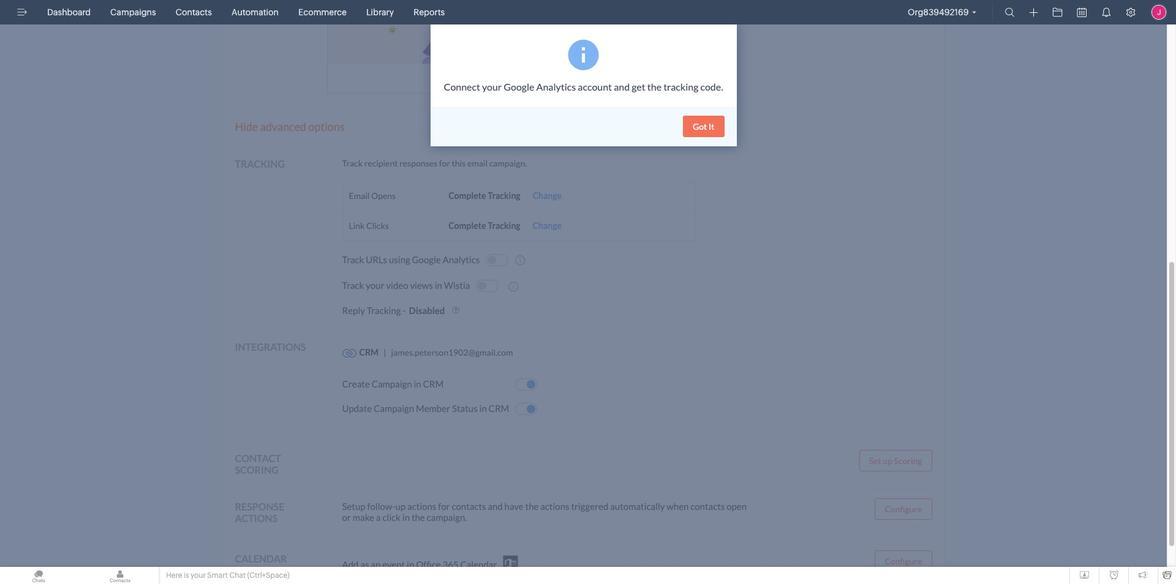 Task type: locate. For each thing, give the bounding box(es) containing it.
(ctrl+space)
[[247, 572, 290, 580]]

reports
[[414, 7, 445, 17]]

reports link
[[409, 0, 450, 25]]

here
[[166, 572, 182, 580]]

smart
[[207, 572, 228, 580]]

ecommerce
[[298, 7, 347, 17]]

folder image
[[1053, 7, 1062, 17]]

automation link
[[227, 0, 284, 25]]

campaigns link
[[105, 0, 161, 25]]

search image
[[1005, 7, 1015, 17]]

calendar image
[[1077, 7, 1087, 17]]

chats image
[[0, 567, 77, 584]]



Task type: vqa. For each thing, say whether or not it's contained in the screenshot.
Search icon in the top of the page
yes



Task type: describe. For each thing, give the bounding box(es) containing it.
contacts
[[176, 7, 212, 17]]

contacts link
[[171, 0, 217, 25]]

notifications image
[[1101, 7, 1111, 17]]

contacts image
[[81, 567, 159, 584]]

here is your smart chat (ctrl+space)
[[166, 572, 290, 580]]

your
[[191, 572, 206, 580]]

ecommerce link
[[293, 0, 352, 25]]

chat
[[229, 572, 246, 580]]

automation
[[231, 7, 279, 17]]

quick actions image
[[1029, 8, 1038, 17]]

library link
[[361, 0, 399, 25]]

dashboard
[[47, 7, 91, 17]]

configure settings image
[[1126, 7, 1136, 17]]

is
[[184, 572, 189, 580]]

dashboard link
[[42, 0, 96, 25]]

org839492169
[[908, 7, 969, 17]]

campaigns
[[110, 7, 156, 17]]

library
[[366, 7, 394, 17]]



